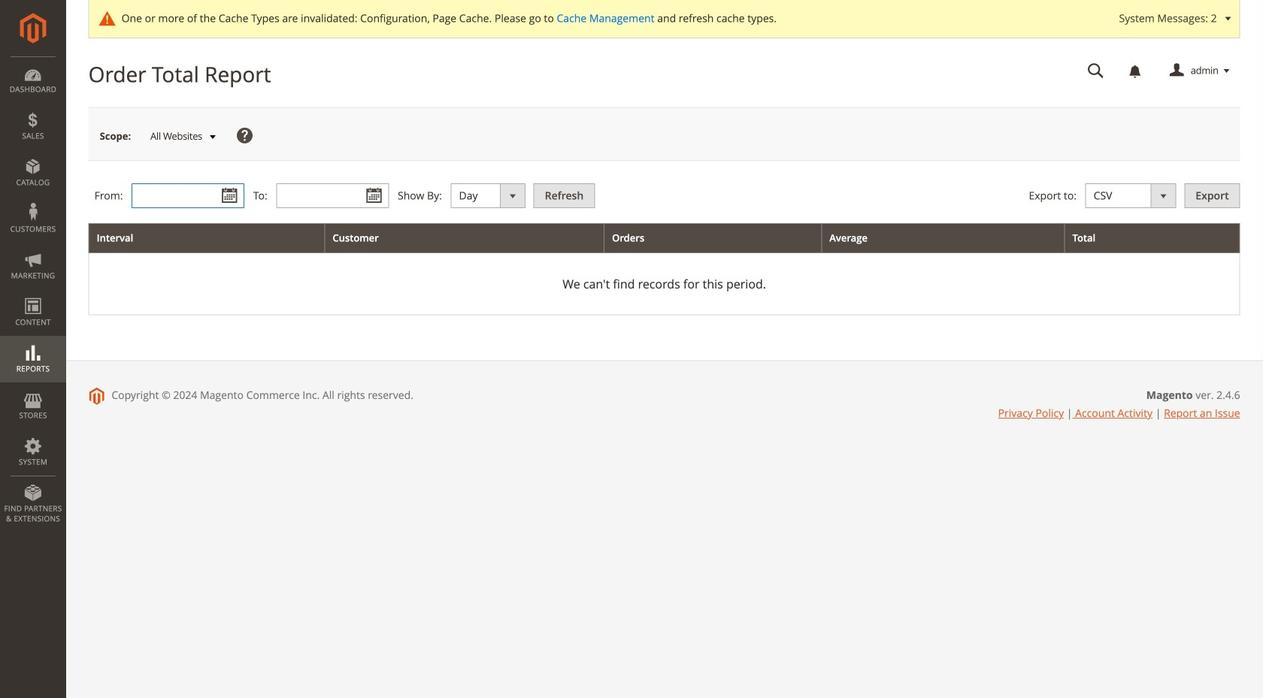 Task type: describe. For each thing, give the bounding box(es) containing it.
magento admin panel image
[[20, 13, 46, 44]]



Task type: locate. For each thing, give the bounding box(es) containing it.
None text field
[[132, 184, 245, 209]]

None text field
[[1078, 58, 1115, 84], [276, 184, 389, 209], [1078, 58, 1115, 84], [276, 184, 389, 209]]

menu bar
[[0, 56, 66, 532]]



